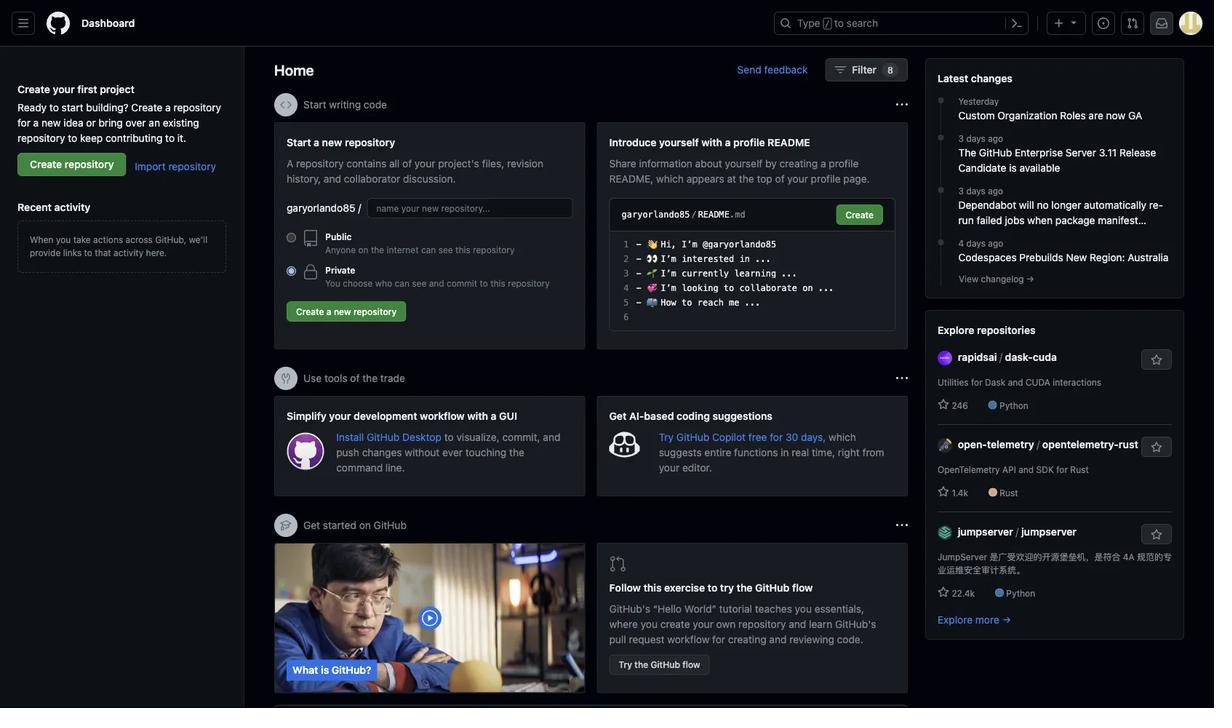 Task type: vqa. For each thing, say whether or not it's contained in the screenshot.


Task type: locate. For each thing, give the bounding box(es) containing it.
can right who
[[395, 278, 410, 288]]

0 horizontal spatial workflow
[[420, 410, 465, 422]]

try the github flow element
[[597, 543, 908, 693]]

1 vertical spatial activity
[[114, 248, 144, 258]]

no
[[1038, 199, 1049, 211]]

to right how
[[682, 298, 693, 308]]

0 vertical spatial git pull request image
[[1128, 17, 1139, 29]]

repository
[[174, 101, 221, 113], [17, 132, 65, 144], [345, 136, 395, 148], [296, 157, 344, 169], [65, 158, 114, 170], [168, 160, 216, 172], [473, 245, 515, 255], [508, 278, 550, 288], [354, 306, 397, 317], [739, 618, 787, 630]]

recent
[[17, 201, 52, 213]]

create up an
[[131, 101, 163, 113]]

profile up page.
[[829, 157, 859, 169]]

0 vertical spatial why am i seeing this? image
[[897, 373, 908, 384]]

why am i seeing this? image left the utilities
[[897, 373, 908, 384]]

why am i seeing this? image left @jumpserver profile icon
[[897, 520, 908, 531]]

building?
[[86, 101, 129, 113]]

when
[[1028, 214, 1053, 226]]

1 vertical spatial github's
[[836, 618, 877, 630]]

a down you
[[327, 306, 332, 317]]

2 vertical spatial of
[[350, 372, 360, 384]]

will
[[1020, 199, 1035, 211]]

what
[[293, 664, 319, 676]]

0 horizontal spatial github's
[[610, 603, 651, 615]]

on
[[358, 245, 369, 255], [803, 283, 814, 293], [359, 519, 371, 531]]

1 horizontal spatial github's
[[836, 618, 877, 630]]

i'm right "hi,"
[[682, 239, 698, 250]]

2 jumpserver from the left
[[1022, 526, 1077, 538]]

0 vertical spatial get
[[610, 410, 627, 422]]

open-
[[959, 438, 988, 450]]

1 vertical spatial git pull request image
[[610, 555, 627, 573]]

which down information
[[657, 173, 684, 185]]

0 vertical spatial of
[[403, 157, 412, 169]]

3 down 2
[[624, 269, 629, 279]]

start inside create a new repository element
[[287, 136, 311, 148]]

reach
[[698, 298, 724, 308]]

1 horizontal spatial git pull request image
[[1128, 17, 1139, 29]]

what is github? image
[[275, 544, 585, 693]]

star this repository image for open-telemetry / opentelemetry-rust
[[1152, 442, 1163, 454]]

python for dask-
[[1000, 400, 1029, 411]]

of right 'tools' at the left of the page
[[350, 372, 360, 384]]

days for codespaces
[[967, 238, 986, 248]]

/ right type
[[825, 19, 831, 29]]

2 dot fill image from the top
[[936, 132, 947, 143]]

git pull request image
[[1128, 17, 1139, 29], [610, 555, 627, 573]]

python down utilities for dask and cuda interactions
[[1000, 400, 1029, 411]]

none radio inside create a new repository element
[[287, 233, 296, 242]]

1 why am i seeing this? image from the top
[[897, 373, 908, 384]]

of inside a repository contains all of your project's files, revision history, and collaborator discussion.
[[403, 157, 412, 169]]

0 vertical spatial profile
[[734, 136, 766, 148]]

the inside to visualize, commit, and push changes without ever touching the command line.
[[510, 446, 525, 458]]

1 horizontal spatial which
[[829, 431, 857, 443]]

i'm up how
[[661, 283, 677, 293]]

open-telemetry / opentelemetry-rust
[[959, 438, 1139, 450]]

star image
[[938, 399, 950, 411], [938, 587, 950, 598]]

what is github?
[[293, 664, 372, 676]]

when you take actions across github, we'll provide links to that activity here.
[[30, 234, 208, 258]]

new down writing at the top left of page
[[322, 136, 342, 148]]

public anyone on the internet can see this repository
[[325, 231, 515, 255]]

rust down opentelemetry-
[[1071, 464, 1090, 475]]

0 horizontal spatial readme
[[699, 210, 730, 220]]

0 vertical spatial explore
[[938, 324, 975, 336]]

can inside private you choose who can see and commit to this repository
[[395, 278, 410, 288]]

in inside which suggests entire functions in real time, right from your editor.
[[781, 446, 790, 458]]

over
[[126, 116, 146, 128]]

a inside create a new repository button
[[327, 306, 332, 317]]

can right internet
[[421, 245, 436, 255]]

1 vertical spatial new
[[322, 136, 342, 148]]

rust
[[1120, 438, 1139, 450]]

new inside button
[[334, 306, 351, 317]]

interested
[[682, 254, 735, 264]]

dot fill image
[[936, 95, 947, 106], [936, 132, 947, 143], [936, 237, 947, 248]]

try for try the github flow
[[619, 660, 633, 670]]

2 vertical spatial 3
[[624, 269, 629, 279]]

jumpserver
[[959, 526, 1014, 538], [1022, 526, 1077, 538]]

python down jumpserver 是广受欢迎的开源堡垒机，是符合 4a 规范的专 业运维安全审计系统。
[[1007, 588, 1036, 598]]

homepage image
[[47, 12, 70, 35]]

ago inside 3 days ago the github enterprise server 3.11 release candidate is available
[[989, 133, 1004, 143]]

opentelemetry api and sdk for rust
[[938, 464, 1090, 475]]

try inside get ai-based coding suggestions element
[[659, 431, 674, 443]]

0 vertical spatial star image
[[938, 399, 950, 411]]

4a
[[1124, 552, 1135, 562]]

→ inside explore repositories navigation
[[1003, 614, 1012, 626]]

1 horizontal spatial activity
[[114, 248, 144, 258]]

python for jumpserver
[[1007, 588, 1036, 598]]

1 horizontal spatial get
[[610, 410, 627, 422]]

recent activity
[[17, 201, 91, 213]]

0 horizontal spatial can
[[395, 278, 410, 288]]

0 vertical spatial try
[[659, 431, 674, 443]]

0 horizontal spatial garyorlando85
[[287, 202, 356, 214]]

follow this exercise to try the github flow
[[610, 582, 813, 594]]

keep
[[80, 132, 103, 144]]

None radio
[[287, 266, 296, 276]]

start up a
[[287, 136, 311, 148]]

github inside simplify your development workflow with a gui element
[[367, 431, 400, 443]]

1 horizontal spatial jumpserver
[[1022, 526, 1077, 538]]

explore for explore repositories
[[938, 324, 975, 336]]

filter
[[853, 64, 877, 76]]

star image for jumpserver / jumpserver
[[938, 587, 950, 598]]

introduce yourself with a profile readme element
[[597, 122, 908, 349]]

garyorlando85 for garyorlando85 /
[[287, 202, 356, 214]]

your up start
[[53, 83, 75, 95]]

for inside create your first project ready to start building? create a repository for a new idea or bring over an existing repository to keep contributing to it.
[[17, 116, 31, 128]]

the down request at the right bottom
[[635, 660, 649, 670]]

2 ago from the top
[[989, 186, 1004, 196]]

1 horizontal spatial try
[[659, 431, 674, 443]]

2 star image from the top
[[938, 587, 950, 598]]

→
[[1027, 274, 1035, 284], [1003, 614, 1012, 626]]

6
[[624, 312, 629, 322]]

1 horizontal spatial garyorlando85
[[622, 210, 690, 220]]

simplify your development workflow with a gui
[[287, 410, 518, 422]]

github desktop image
[[287, 432, 325, 470]]

this up commit
[[456, 245, 471, 255]]

→ down prebuilds
[[1027, 274, 1035, 284]]

import repository link
[[135, 160, 216, 172]]

the
[[959, 146, 977, 158]]

ago for is
[[989, 133, 1004, 143]]

0 vertical spatial star this repository image
[[1152, 355, 1163, 366]]

at
[[728, 173, 737, 185]]

days inside 4 days ago codespaces prebuilds new region: australia
[[967, 238, 986, 248]]

start for start a new repository
[[287, 136, 311, 148]]

1 vertical spatial start
[[287, 136, 311, 148]]

1 - from the top
[[637, 239, 642, 250]]

4 up 5 in the right of the page
[[624, 283, 629, 293]]

free
[[749, 431, 768, 443]]

dashboard link
[[76, 12, 141, 35]]

workflow down create
[[668, 634, 710, 646]]

the left internet
[[371, 245, 385, 255]]

0 horizontal spatial with
[[468, 410, 489, 422]]

readme down appears
[[699, 210, 730, 220]]

ago inside 3 days ago dependabot will no longer automatically re- run failed jobs when package manifest changes
[[989, 186, 1004, 196]]

0 vertical spatial activity
[[54, 201, 91, 213]]

what is github? element
[[274, 543, 586, 693]]

repository up the contains
[[345, 136, 395, 148]]

repository inside private you choose who can see and commit to this repository
[[508, 278, 550, 288]]

0 vertical spatial ago
[[989, 133, 1004, 143]]

0 vertical spatial flow
[[793, 582, 813, 594]]

1 vertical spatial with
[[468, 410, 489, 422]]

this up "hello
[[644, 582, 662, 594]]

your down world" on the bottom
[[693, 618, 714, 630]]

- left 👋
[[637, 239, 642, 250]]

2 vertical spatial days
[[967, 238, 986, 248]]

garyorlando85 up the repo image
[[287, 202, 356, 214]]

0 horizontal spatial jumpserver
[[959, 526, 1014, 538]]

0 vertical spatial can
[[421, 245, 436, 255]]

currently
[[682, 269, 729, 279]]

your inside which suggests entire functions in real time, right from your editor.
[[659, 462, 680, 474]]

own
[[717, 618, 736, 630]]

sdk
[[1037, 464, 1055, 475]]

to visualize, commit, and push changes without ever touching the command line.
[[336, 431, 561, 474]]

/ inside type / to search
[[825, 19, 831, 29]]

3 right dot fill image
[[959, 186, 965, 196]]

try up suggests
[[659, 431, 674, 443]]

3 dot fill image from the top
[[936, 237, 947, 248]]

new inside create your first project ready to start building? create a repository for a new idea or bring over an existing repository to keep contributing to it.
[[42, 116, 61, 128]]

to down idea
[[68, 132, 77, 144]]

1 horizontal spatial 4
[[959, 238, 965, 248]]

yourself up information
[[660, 136, 699, 148]]

3 inside 3 days ago the github enterprise server 3.11 release candidate is available
[[959, 133, 965, 143]]

1 horizontal spatial rust
[[1071, 464, 1090, 475]]

1 horizontal spatial see
[[439, 245, 453, 255]]

1 horizontal spatial this
[[491, 278, 506, 288]]

1 explore from the top
[[938, 324, 975, 336]]

1 vertical spatial 3
[[959, 186, 965, 196]]

1 vertical spatial python
[[1007, 588, 1036, 598]]

line.
[[386, 462, 405, 474]]

2 star this repository image from the top
[[1152, 442, 1163, 454]]

- left 👀
[[637, 254, 642, 264]]

you inside when you take actions across github, we'll provide links to that activity here.
[[56, 234, 71, 245]]

and down teaches in the right bottom of the page
[[770, 634, 787, 646]]

3 ago from the top
[[989, 238, 1004, 248]]

tools image
[[280, 373, 292, 384]]

5 - from the top
[[637, 298, 642, 308]]

days for the
[[967, 133, 986, 143]]

see up private you choose who can see and commit to this repository
[[439, 245, 453, 255]]

3 days from the top
[[967, 238, 986, 248]]

get
[[610, 410, 627, 422], [304, 519, 320, 531]]

to inside to visualize, commit, and push changes without ever touching the command line.
[[445, 431, 454, 443]]

days up 'the'
[[967, 133, 986, 143]]

days up codespaces
[[967, 238, 986, 248]]

create your first project ready to start building? create a repository for a new idea or bring over an existing repository to keep contributing to it.
[[17, 83, 221, 144]]

command palette image
[[1012, 17, 1023, 29]]

0 vertical spatial creating
[[780, 157, 818, 169]]

a up history,
[[314, 136, 320, 148]]

play image
[[421, 609, 439, 627]]

why am i seeing this? image for use tools of the trade
[[897, 373, 908, 384]]

0 vertical spatial 4
[[959, 238, 965, 248]]

why am i seeing this? image
[[897, 99, 908, 111]]

0 horizontal spatial creating
[[729, 634, 767, 646]]

opentelemetry-
[[1043, 438, 1120, 450]]

to up me
[[724, 283, 735, 293]]

0 vertical spatial on
[[358, 245, 369, 255]]

2 why am i seeing this? image from the top
[[897, 520, 908, 531]]

dot fill image for custom organization roles are now ga
[[936, 95, 947, 106]]

changes up yesterday
[[972, 72, 1013, 84]]

1 vertical spatial of
[[776, 173, 785, 185]]

create inside create a new repository button
[[296, 306, 324, 317]]

github up candidate
[[980, 146, 1013, 158]]

3 inside 3 days ago dependabot will no longer automatically re- run failed jobs when package manifest changes
[[959, 186, 965, 196]]

2 vertical spatial this
[[644, 582, 662, 594]]

1 ago from the top
[[989, 133, 1004, 143]]

cuda
[[1026, 377, 1051, 387]]

github inside 3 days ago the github enterprise server 3.11 release candidate is available
[[980, 146, 1013, 158]]

get right mortar board image
[[304, 519, 320, 531]]

1 vertical spatial workflow
[[668, 634, 710, 646]]

revision
[[507, 157, 544, 169]]

/ for rapidsai / dask-cuda
[[1000, 351, 1003, 363]]

dot fill image up dot fill image
[[936, 132, 947, 143]]

try github copilot free for 30 days,
[[659, 431, 829, 443]]

explore up @rapidsai profile icon
[[938, 324, 975, 336]]

why am i seeing this? image for get started on github
[[897, 520, 908, 531]]

which inside which suggests entire functions in real time, right from your editor.
[[829, 431, 857, 443]]

1 horizontal spatial in
[[781, 446, 790, 458]]

create up ready
[[17, 83, 50, 95]]

create repository
[[30, 158, 114, 170]]

github inside get ai-based coding suggestions element
[[677, 431, 710, 443]]

from
[[863, 446, 885, 458]]

1 vertical spatial get
[[304, 519, 320, 531]]

star image for rapidsai / dask-cuda
[[938, 399, 950, 411]]

repository up commit
[[473, 245, 515, 255]]

exercise
[[665, 582, 705, 594]]

to inside when you take actions across github, we'll provide links to that activity here.
[[84, 248, 92, 258]]

2 days from the top
[[967, 186, 986, 196]]

you
[[56, 234, 71, 245], [795, 603, 812, 615], [641, 618, 658, 630]]

1 star this repository image from the top
[[1152, 355, 1163, 366]]

1 vertical spatial days
[[967, 186, 986, 196]]

view
[[959, 274, 979, 284]]

1 vertical spatial this
[[491, 278, 506, 288]]

1 horizontal spatial with
[[702, 136, 723, 148]]

0 horizontal spatial activity
[[54, 201, 91, 213]]

garyorlando85 inside create a new repository element
[[287, 202, 356, 214]]

on for the
[[358, 245, 369, 255]]

0 horizontal spatial which
[[657, 173, 684, 185]]

2 explore from the top
[[938, 614, 973, 626]]

is left "available"
[[1010, 162, 1017, 174]]

2 horizontal spatial you
[[795, 603, 812, 615]]

1 vertical spatial dot fill image
[[936, 132, 947, 143]]

custom organization roles are now ga link
[[959, 108, 1173, 123]]

try
[[659, 431, 674, 443], [619, 660, 633, 670]]

1 horizontal spatial can
[[421, 245, 436, 255]]

on for github
[[359, 519, 371, 531]]

start writing code
[[304, 99, 387, 111]]

readme up by at the top of the page
[[768, 136, 811, 148]]

creating down own
[[729, 634, 767, 646]]

0 vertical spatial this
[[456, 245, 471, 255]]

1 days from the top
[[967, 133, 986, 143]]

star image down the utilities
[[938, 399, 950, 411]]

rapidsai / dask-cuda
[[959, 351, 1058, 363]]

0 horizontal spatial of
[[350, 372, 360, 384]]

1 horizontal spatial workflow
[[668, 634, 710, 646]]

tutorial
[[720, 603, 753, 615]]

explore down 22.4k
[[938, 614, 973, 626]]

creating inside the share information about yourself by creating a profile readme, which appears at the top of your profile page.
[[780, 157, 818, 169]]

create a new repository
[[296, 306, 397, 317]]

yourself up the at
[[725, 157, 763, 169]]

1 star image from the top
[[938, 399, 950, 411]]

dot fill image down latest
[[936, 95, 947, 106]]

0 vertical spatial 3
[[959, 133, 965, 143]]

2 vertical spatial changes
[[362, 446, 402, 458]]

0 vertical spatial new
[[42, 116, 61, 128]]

/ for type / to search
[[825, 19, 831, 29]]

0 vertical spatial you
[[56, 234, 71, 245]]

是广受欢迎的开源堡垒机，是符合
[[990, 552, 1121, 562]]

why am i seeing this? image
[[897, 373, 908, 384], [897, 520, 908, 531]]

git pull request image inside try the github flow element
[[610, 555, 627, 573]]

is inside 3 days ago the github enterprise server 3.11 release candidate is available
[[1010, 162, 1017, 174]]

activity down across
[[114, 248, 144, 258]]

changes down install github desktop
[[362, 446, 402, 458]]

for left dask
[[972, 377, 983, 387]]

0 vertical spatial see
[[439, 245, 453, 255]]

create inside create repository link
[[30, 158, 62, 170]]

→ right more
[[1003, 614, 1012, 626]]

3 days ago dependabot will no longer automatically re- run failed jobs when package manifest changes
[[959, 186, 1164, 241]]

code image
[[280, 99, 292, 111]]

flow down create
[[683, 660, 701, 670]]

days for dependabot
[[967, 186, 986, 196]]

is right what
[[321, 664, 329, 676]]

1
[[624, 239, 629, 250]]

try the github flow link
[[610, 655, 710, 675]]

a right by at the top of the page
[[821, 157, 827, 169]]

of right all
[[403, 157, 412, 169]]

github down request at the right bottom
[[651, 660, 681, 670]]

None radio
[[287, 233, 296, 242]]

0 horizontal spatial get
[[304, 519, 320, 531]]

0 horizontal spatial see
[[412, 278, 427, 288]]

writing
[[329, 99, 361, 111]]

activity inside when you take actions across github, we'll provide links to that activity here.
[[114, 248, 144, 258]]

repository up history,
[[296, 157, 344, 169]]

1 vertical spatial which
[[829, 431, 857, 443]]

see
[[439, 245, 453, 255], [412, 278, 427, 288]]

1 vertical spatial 4
[[624, 283, 629, 293]]

your inside a repository contains all of your project's files, revision history, and collaborator discussion.
[[415, 157, 436, 169]]

0 horizontal spatial this
[[456, 245, 471, 255]]

create for create a new repository
[[296, 306, 324, 317]]

can
[[421, 245, 436, 255], [395, 278, 410, 288]]

create down the lock image
[[296, 306, 324, 317]]

1 vertical spatial yourself
[[725, 157, 763, 169]]

changes inside 3 days ago dependabot will no longer automatically re- run failed jobs when package manifest changes
[[959, 229, 999, 241]]

repositories
[[978, 324, 1036, 336]]

garyorlando85
[[287, 202, 356, 214], [622, 210, 690, 220]]

0 vertical spatial dot fill image
[[936, 95, 947, 106]]

1 vertical spatial →
[[1003, 614, 1012, 626]]

a up existing
[[165, 101, 171, 113]]

1 vertical spatial star image
[[938, 587, 950, 598]]

2 horizontal spatial of
[[776, 173, 785, 185]]

1 vertical spatial rust
[[1000, 488, 1019, 498]]

1 vertical spatial can
[[395, 278, 410, 288]]

start
[[304, 99, 327, 111], [287, 136, 311, 148]]

4 inside 1 - 👋 hi, i'm @garyorlando85 2 - 👀 i'm interested in ... 3 - 🌱 i'm currently learning ... 4 - 💞️ i'm looking to collaborate on ... 5 - 📫 how to reach me ... 6
[[624, 283, 629, 293]]

workflow inside 'github's "hello world" tutorial teaches you essentials, where you create your own repository and learn github's pull request workflow for creating and reviewing code.'
[[668, 634, 710, 646]]

it.
[[178, 132, 186, 144]]

0 vertical spatial python
[[1000, 400, 1029, 411]]

a left gui
[[491, 410, 497, 422]]

- left 🌱 on the right top
[[637, 269, 642, 279]]

profile
[[734, 136, 766, 148], [829, 157, 859, 169], [811, 173, 841, 185]]

is inside what is github? "link"
[[321, 664, 329, 676]]

use tools of the trade
[[304, 372, 405, 384]]

organization
[[998, 109, 1058, 121]]

repository down teaches in the right bottom of the page
[[739, 618, 787, 630]]

view changelog →
[[959, 274, 1035, 284]]

garyorlando85 inside introduce yourself with a profile readme element
[[622, 210, 690, 220]]

for inside 'github's "hello world" tutorial teaches you essentials, where you create your own repository and learn github's pull request workflow for creating and reviewing code.'
[[713, 634, 726, 646]]

lock image
[[302, 264, 320, 281]]

/ down appears
[[692, 210, 697, 220]]

/ inside introduce yourself with a profile readme element
[[692, 210, 697, 220]]

0 vertical spatial with
[[702, 136, 723, 148]]

in left real
[[781, 446, 790, 458]]

suggestions
[[713, 410, 773, 422]]

hi,
[[661, 239, 677, 250]]

Repository name text field
[[367, 198, 573, 218]]

star this repository image for rapidsai / dask-cuda
[[1152, 355, 1163, 366]]

filter image
[[835, 64, 847, 76]]

1 vertical spatial in
[[781, 446, 790, 458]]

changelog
[[982, 274, 1025, 284]]

longer
[[1052, 199, 1082, 211]]

1 vertical spatial why am i seeing this? image
[[897, 520, 908, 531]]

mortar board image
[[280, 520, 292, 531]]

1 horizontal spatial you
[[641, 618, 658, 630]]

you up request at the right bottom
[[641, 618, 658, 630]]

which suggests entire functions in real time, right from your editor.
[[659, 431, 885, 474]]

the down commit, at the bottom
[[510, 446, 525, 458]]

/ inside create a new repository element
[[358, 202, 361, 214]]

→ for explore more →
[[1003, 614, 1012, 626]]

new for start
[[322, 136, 342, 148]]

star image down jumpserver on the right bottom of the page
[[938, 587, 950, 598]]

github's up code.
[[836, 618, 877, 630]]

ago down custom
[[989, 133, 1004, 143]]

your up discussion. on the left of the page
[[415, 157, 436, 169]]

activity up take
[[54, 201, 91, 213]]

dot fill image for the github enterprise server 3.11 release candidate is available
[[936, 132, 947, 143]]

which
[[657, 173, 684, 185], [829, 431, 857, 443]]

and inside to visualize, commit, and push changes without ever touching the command line.
[[543, 431, 561, 443]]

this right commit
[[491, 278, 506, 288]]

0 vertical spatial start
[[304, 99, 327, 111]]

cuda
[[1034, 351, 1058, 363]]

of right top
[[776, 173, 785, 185]]

here.
[[146, 248, 167, 258]]

for
[[17, 116, 31, 128], [972, 377, 983, 387], [770, 431, 783, 443], [1057, 464, 1069, 475], [713, 634, 726, 646]]

3 inside 1 - 👋 hi, i'm @garyorlando85 2 - 👀 i'm interested in ... 3 - 🌱 i'm currently learning ... 4 - 💞️ i'm looking to collaborate on ... 5 - 📫 how to reach me ... 6
[[624, 269, 629, 279]]

new left idea
[[42, 116, 61, 128]]

and right api
[[1019, 464, 1035, 475]]

1 vertical spatial on
[[803, 283, 814, 293]]

0 vertical spatial in
[[740, 254, 751, 264]]

2 vertical spatial on
[[359, 519, 371, 531]]

star this repository image
[[1152, 355, 1163, 366], [1152, 442, 1163, 454]]

on inside public anyone on the internet can see this repository
[[358, 245, 369, 255]]

without
[[405, 446, 440, 458]]

0 horizontal spatial 4
[[624, 283, 629, 293]]

coding
[[677, 410, 710, 422]]

0 vertical spatial yourself
[[660, 136, 699, 148]]

install
[[336, 431, 364, 443]]

repository inside a repository contains all of your project's files, revision history, and collaborator discussion.
[[296, 157, 344, 169]]

0 vertical spatial →
[[1027, 274, 1035, 284]]

days inside 3 days ago dependabot will no longer automatically re- run failed jobs when package manifest changes
[[967, 186, 986, 196]]

- left 💞️
[[637, 283, 642, 293]]

1 vertical spatial ago
[[989, 186, 1004, 196]]

1 dot fill image from the top
[[936, 95, 947, 106]]

and left commit
[[429, 278, 445, 288]]

days inside 3 days ago the github enterprise server 3.11 release candidate is available
[[967, 133, 986, 143]]

me
[[729, 298, 740, 308]]

0 vertical spatial readme
[[768, 136, 811, 148]]

None submit
[[837, 205, 884, 225]]

/ down collaborator
[[358, 202, 361, 214]]

1 vertical spatial is
[[321, 664, 329, 676]]



Task type: describe. For each thing, give the bounding box(es) containing it.
1 vertical spatial readme
[[699, 210, 730, 220]]

to left search
[[835, 17, 844, 29]]

"hello
[[653, 603, 682, 615]]

that
[[95, 248, 111, 258]]

i'm right 🌱 on the right top
[[661, 269, 677, 279]]

desktop
[[403, 431, 442, 443]]

repository up existing
[[174, 101, 221, 113]]

📫
[[647, 298, 656, 308]]

import repository
[[135, 160, 216, 172]]

github's "hello world" tutorial teaches you essentials, where you create your own repository and learn github's pull request workflow for creating and reviewing code.
[[610, 603, 877, 646]]

and inside a repository contains all of your project's files, revision history, and collaborator discussion.
[[324, 173, 341, 185]]

commit,
[[503, 431, 541, 443]]

get for get ai-based coding suggestions
[[610, 410, 627, 422]]

github?
[[332, 664, 372, 676]]

yesterday
[[959, 96, 1000, 106]]

an
[[149, 116, 160, 128]]

get ai-based coding suggestions element
[[597, 396, 908, 496]]

for right sdk
[[1057, 464, 1069, 475]]

who
[[375, 278, 393, 288]]

run
[[959, 214, 975, 226]]

to left start
[[49, 101, 59, 113]]

业运维安全审计系统。
[[938, 565, 1026, 575]]

the github enterprise server 3.11 release candidate is available link
[[959, 145, 1173, 175]]

suggests
[[659, 446, 702, 458]]

on inside 1 - 👋 hi, i'm @garyorlando85 2 - 👀 i'm interested in ... 3 - 🌱 i'm currently learning ... 4 - 💞️ i'm looking to collaborate on ... 5 - 📫 how to reach me ... 6
[[803, 283, 814, 293]]

failed
[[977, 214, 1003, 226]]

your up install
[[329, 410, 351, 422]]

the right try
[[737, 582, 753, 594]]

are
[[1089, 109, 1104, 121]]

about
[[696, 157, 723, 169]]

command
[[336, 462, 383, 474]]

jobs
[[1006, 214, 1025, 226]]

dot fill image for codespaces prebuilds new region: australia
[[936, 237, 947, 248]]

2 vertical spatial profile
[[811, 173, 841, 185]]

region:
[[1091, 251, 1126, 263]]

and up the reviewing
[[789, 618, 807, 630]]

3 for dependabot will no longer automatically re- run failed jobs when package manifest changes
[[959, 186, 965, 196]]

repository down ready
[[17, 132, 65, 144]]

and right dask
[[1009, 377, 1024, 387]]

0 horizontal spatial flow
[[683, 660, 701, 670]]

api
[[1003, 464, 1017, 475]]

notifications image
[[1157, 17, 1168, 29]]

dot fill image
[[936, 184, 947, 196]]

... right collaborate
[[819, 283, 835, 293]]

available
[[1020, 162, 1061, 174]]

see inside private you choose who can see and commit to this repository
[[412, 278, 427, 288]]

which inside the share information about yourself by creating a profile readme, which appears at the top of your profile page.
[[657, 173, 684, 185]]

/ for garyorlando85 /
[[358, 202, 361, 214]]

install github desktop link
[[336, 431, 445, 443]]

get for get started on github
[[304, 519, 320, 531]]

can inside public anyone on the internet can see this repository
[[421, 245, 436, 255]]

.md
[[730, 210, 746, 220]]

to inside try the github flow element
[[708, 582, 718, 594]]

create for create repository
[[30, 158, 62, 170]]

send feedback link
[[738, 62, 808, 78]]

idea
[[64, 116, 83, 128]]

files,
[[482, 157, 505, 169]]

... right me
[[745, 298, 761, 308]]

ago for failed
[[989, 186, 1004, 196]]

1 vertical spatial you
[[795, 603, 812, 615]]

latest
[[938, 72, 969, 84]]

candidate
[[959, 162, 1007, 174]]

1.4k
[[950, 488, 969, 498]]

looking
[[682, 283, 719, 293]]

1 horizontal spatial flow
[[793, 582, 813, 594]]

2 vertical spatial you
[[641, 618, 658, 630]]

🌱
[[647, 269, 656, 279]]

existing
[[163, 116, 199, 128]]

explore more →
[[938, 614, 1012, 626]]

in inside 1 - 👋 hi, i'm @garyorlando85 2 - 👀 i'm interested in ... 3 - 🌱 i'm currently learning ... 4 - 💞️ i'm looking to collaborate on ... 5 - 📫 how to reach me ... 6
[[740, 254, 751, 264]]

telemetry
[[988, 438, 1035, 450]]

8
[[888, 65, 894, 75]]

time,
[[812, 446, 836, 458]]

and inside private you choose who can see and commit to this repository
[[429, 278, 445, 288]]

246
[[950, 400, 969, 411]]

project
[[100, 83, 135, 95]]

server
[[1066, 146, 1097, 158]]

to left it.
[[165, 132, 175, 144]]

days,
[[802, 431, 826, 443]]

... up collaborate
[[782, 269, 798, 279]]

your inside create your first project ready to start building? create a repository for a new idea or bring over an existing repository to keep contributing to it.
[[53, 83, 75, 95]]

... up learning
[[756, 254, 772, 264]]

yourself inside the share information about yourself by creating a profile readme, which appears at the top of your profile page.
[[725, 157, 763, 169]]

repository down it.
[[168, 160, 216, 172]]

push
[[336, 446, 360, 458]]

new for create
[[334, 306, 351, 317]]

the inside the share information about yourself by creating a profile readme, which appears at the top of your profile page.
[[739, 173, 755, 185]]

explore repositories navigation
[[926, 310, 1185, 640]]

contributing
[[106, 132, 163, 144]]

development
[[354, 410, 418, 422]]

none submit inside introduce yourself with a profile readme element
[[837, 205, 884, 225]]

2
[[624, 254, 629, 264]]

the inside public anyone on the internet can see this repository
[[371, 245, 385, 255]]

this inside private you choose who can see and commit to this repository
[[491, 278, 506, 288]]

by
[[766, 157, 777, 169]]

send feedback
[[738, 64, 808, 76]]

now
[[1107, 109, 1126, 121]]

a inside the share information about yourself by creating a profile readme, which appears at the top of your profile page.
[[821, 157, 827, 169]]

send
[[738, 64, 762, 76]]

/ up sdk
[[1038, 438, 1040, 450]]

0 vertical spatial rust
[[1071, 464, 1090, 475]]

see inside public anyone on the internet can see this repository
[[439, 245, 453, 255]]

started
[[323, 519, 357, 531]]

issue opened image
[[1098, 17, 1110, 29]]

introduce yourself with a profile readme
[[610, 136, 811, 148]]

4 - from the top
[[637, 283, 642, 293]]

to inside private you choose who can see and commit to this repository
[[480, 278, 488, 288]]

simplify your development workflow with a gui element
[[274, 396, 586, 496]]

start
[[62, 101, 83, 113]]

garyorlando85 / readme .md
[[622, 210, 746, 220]]

@jumpserver profile image
[[938, 525, 953, 540]]

provide
[[30, 248, 61, 258]]

a up the share information about yourself by creating a profile readme, which appears at the top of your profile page.
[[726, 136, 731, 148]]

repo image
[[302, 230, 320, 248]]

ago inside 4 days ago codespaces prebuilds new region: australia
[[989, 238, 1004, 248]]

github up teaches in the right bottom of the page
[[756, 582, 790, 594]]

latest changes
[[938, 72, 1013, 84]]

5
[[624, 298, 629, 308]]

repository down keep
[[65, 158, 114, 170]]

creating inside 'github's "hello world" tutorial teaches you essentials, where you create your own repository and learn github's pull request workflow for creating and reviewing code.'
[[729, 634, 767, 646]]

manifest
[[1099, 214, 1139, 226]]

star this repository image
[[1152, 529, 1163, 541]]

explore element
[[926, 58, 1185, 708]]

the left trade
[[363, 372, 378, 384]]

this inside public anyone on the internet can see this repository
[[456, 245, 471, 255]]

@garyorlando85
[[703, 239, 777, 250]]

choose
[[343, 278, 373, 288]]

reviewing
[[790, 634, 835, 646]]

get ai-based coding suggestions
[[610, 410, 773, 422]]

of inside the share information about yourself by creating a profile readme, which appears at the top of your profile page.
[[776, 173, 785, 185]]

introduce
[[610, 136, 657, 148]]

repository inside public anyone on the internet can see this repository
[[473, 245, 515, 255]]

dashboard
[[82, 17, 135, 29]]

or
[[86, 116, 96, 128]]

github right started
[[374, 519, 407, 531]]

for inside get ai-based coding suggestions element
[[770, 431, 783, 443]]

ever
[[443, 446, 463, 458]]

project's
[[438, 157, 480, 169]]

jumpserver / jumpserver
[[959, 526, 1077, 538]]

start for start writing code
[[304, 99, 327, 111]]

feedback
[[765, 64, 808, 76]]

3 for the github enterprise server 3.11 release candidate is available
[[959, 133, 965, 143]]

ga
[[1129, 109, 1143, 121]]

right
[[838, 446, 860, 458]]

triangle down image
[[1069, 16, 1080, 28]]

changes inside to visualize, commit, and push changes without ever touching the command line.
[[362, 446, 402, 458]]

repository inside 'github's "hello world" tutorial teaches you essentials, where you create your own repository and learn github's pull request workflow for creating and reviewing code.'
[[739, 618, 787, 630]]

3 - from the top
[[637, 269, 642, 279]]

learn
[[810, 618, 833, 630]]

jumpserver 是广受欢迎的开源堡垒机，是符合 4a 规范的专 业运维安全审计系统。
[[938, 552, 1173, 575]]

0 vertical spatial changes
[[972, 72, 1013, 84]]

import
[[135, 160, 166, 172]]

1 vertical spatial profile
[[829, 157, 859, 169]]

your inside 'github's "hello world" tutorial teaches you essentials, where you create your own repository and learn github's pull request workflow for creating and reviewing code.'
[[693, 618, 714, 630]]

star image
[[938, 486, 950, 498]]

create repository link
[[17, 153, 126, 176]]

2 - from the top
[[637, 254, 642, 264]]

collaborate
[[740, 283, 798, 293]]

4 inside 4 days ago codespaces prebuilds new region: australia
[[959, 238, 965, 248]]

i'm down "hi,"
[[661, 254, 677, 264]]

0 vertical spatial workflow
[[420, 410, 465, 422]]

1 jumpserver from the left
[[959, 526, 1014, 538]]

create for create your first project ready to start building? create a repository for a new idea or bring over an existing repository to keep contributing to it.
[[17, 83, 50, 95]]

a down ready
[[33, 116, 39, 128]]

none radio inside create a new repository element
[[287, 266, 296, 276]]

@rapidsai profile image
[[938, 351, 953, 365]]

home
[[274, 61, 314, 78]]

@open-telemetry profile image
[[938, 438, 953, 453]]

your inside the share information about yourself by creating a profile readme, which appears at the top of your profile page.
[[788, 173, 809, 185]]

repository inside button
[[354, 306, 397, 317]]

a
[[287, 157, 294, 169]]

codespaces prebuilds new region: australia link
[[959, 250, 1173, 265]]

type
[[798, 17, 821, 29]]

a inside simplify your development workflow with a gui element
[[491, 410, 497, 422]]

garyorlando85 for garyorlando85 / readme .md
[[622, 210, 690, 220]]

contains
[[347, 157, 387, 169]]

follow
[[610, 582, 641, 594]]

this inside try the github flow element
[[644, 582, 662, 594]]

try for try github copilot free for 30 days,
[[659, 431, 674, 443]]

try the github flow
[[619, 660, 701, 670]]

/ for garyorlando85 / readme .md
[[692, 210, 697, 220]]

commit
[[447, 278, 478, 288]]

release
[[1120, 146, 1157, 158]]

plus image
[[1054, 17, 1066, 29]]

essentials,
[[815, 603, 865, 615]]

/ for jumpserver / jumpserver
[[1017, 526, 1019, 538]]

how
[[661, 298, 677, 308]]

create a new repository element
[[287, 135, 573, 328]]

explore for explore more →
[[938, 614, 973, 626]]

try
[[721, 582, 735, 594]]

0 horizontal spatial yourself
[[660, 136, 699, 148]]

→ for view changelog →
[[1027, 274, 1035, 284]]

links
[[63, 248, 82, 258]]



